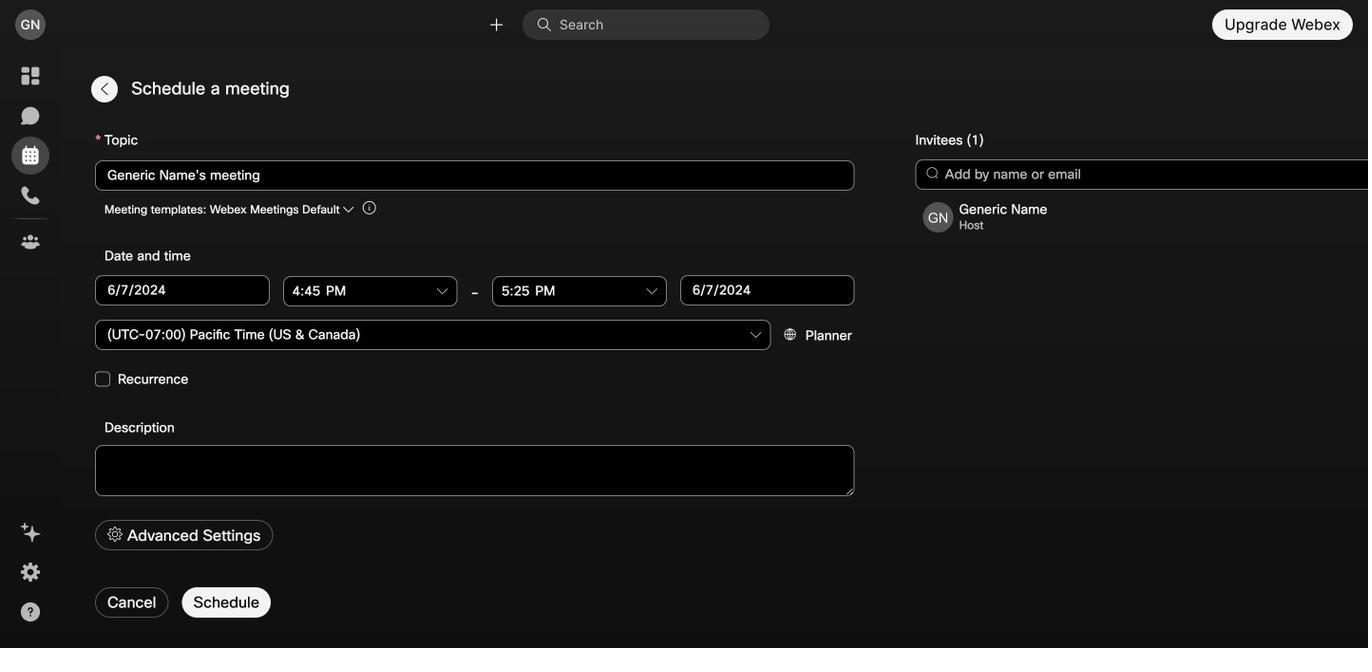 Task type: describe. For each thing, give the bounding box(es) containing it.
settings image
[[19, 562, 42, 584]]

messaging, has no new notifications image
[[19, 105, 42, 127]]

webex tab list
[[11, 57, 49, 261]]

what's new image
[[19, 522, 42, 544]]

meetings image
[[19, 144, 42, 167]]

calls image
[[19, 184, 42, 207]]



Task type: locate. For each thing, give the bounding box(es) containing it.
wrapper image
[[537, 17, 560, 32]]

dashboard image
[[19, 65, 42, 87]]

teams, has no new notifications image
[[19, 231, 42, 254]]

connect people image
[[487, 16, 506, 34]]

help image
[[19, 601, 42, 624]]

navigation
[[0, 49, 61, 649]]



Task type: vqa. For each thing, say whether or not it's contained in the screenshot.
Dashboard icon
yes



